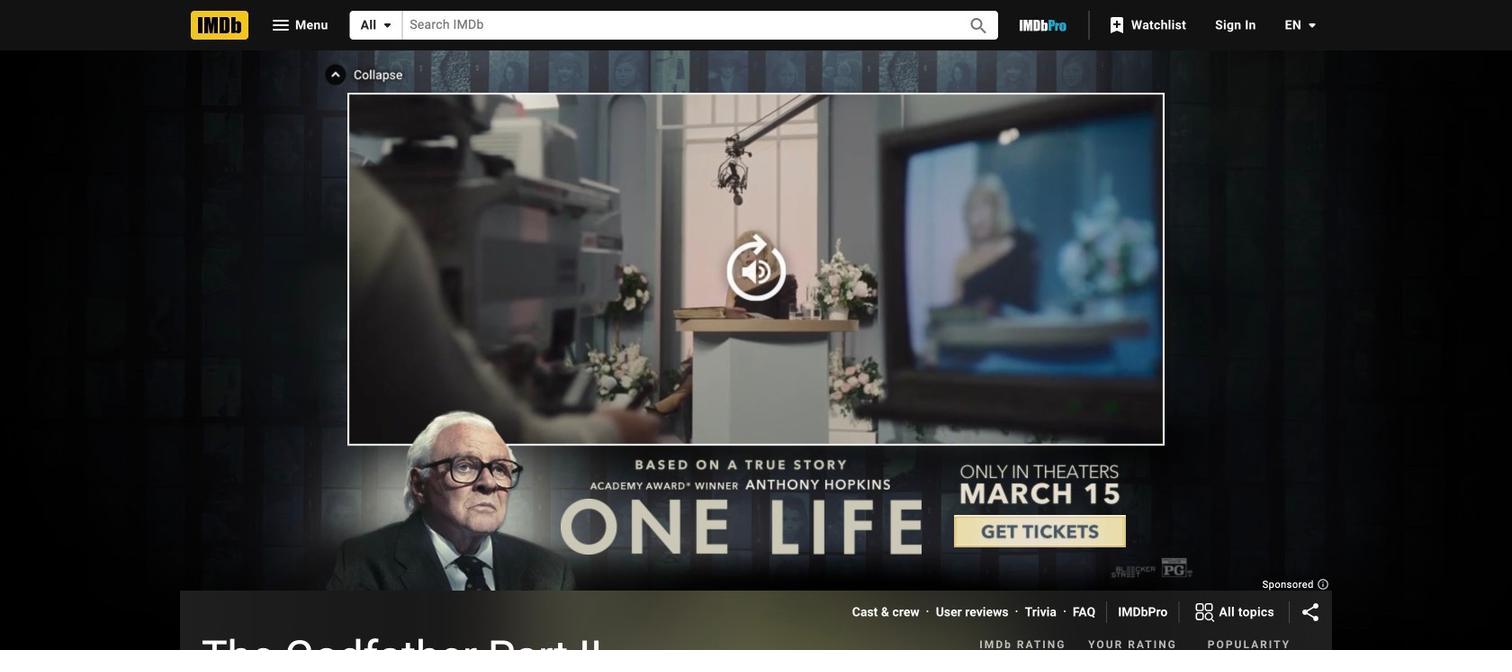 Task type: describe. For each thing, give the bounding box(es) containing it.
watchlist image
[[1107, 14, 1128, 36]]

arrow drop down image
[[1302, 14, 1324, 36]]

home image
[[191, 11, 249, 40]]



Task type: vqa. For each thing, say whether or not it's contained in the screenshot.
"Percy"
no



Task type: locate. For each thing, give the bounding box(es) containing it.
categories image
[[1194, 602, 1216, 623]]

None field
[[403, 11, 948, 39]]

menu image
[[270, 14, 292, 36]]

arrow drop down image
[[377, 14, 398, 36]]

None search field
[[350, 11, 999, 40]]

share on social media image
[[1300, 602, 1322, 623]]

submit search image
[[968, 15, 990, 37]]

Search IMDb text field
[[403, 11, 948, 39]]



